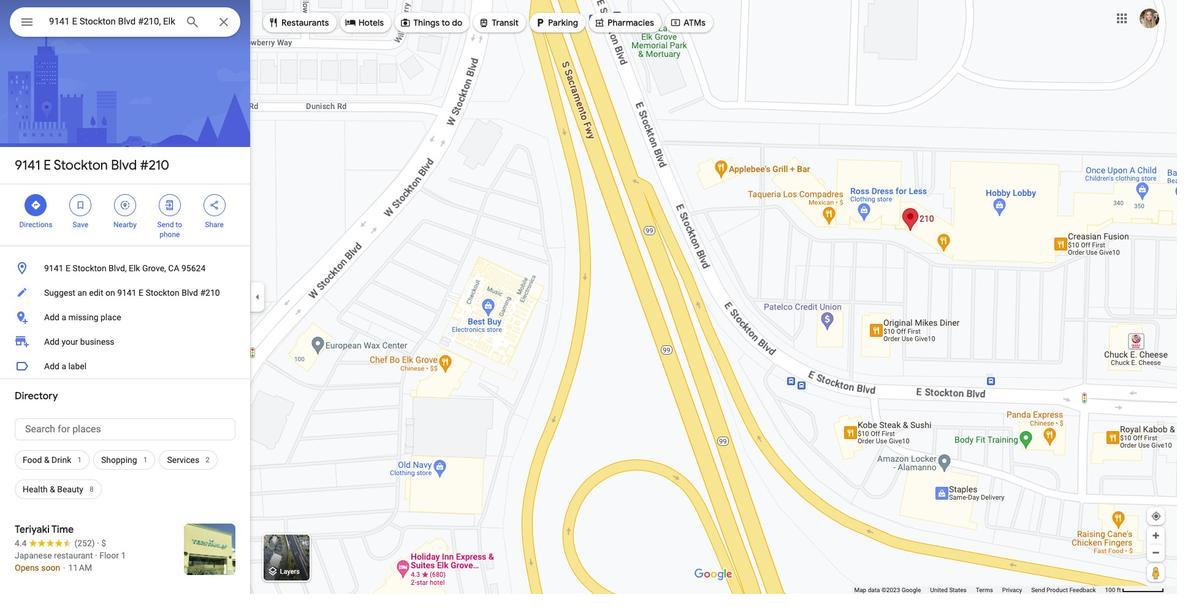 Task type: locate. For each thing, give the bounding box(es) containing it.
#210 up 
[[140, 157, 169, 174]]

1 add from the top
[[44, 313, 59, 323]]

add down suggest at the left of the page
[[44, 313, 59, 323]]

11 am
[[68, 564, 92, 573]]

#210
[[140, 157, 169, 174], [200, 288, 220, 298]]

1 horizontal spatial &
[[50, 485, 55, 495]]

edit
[[89, 288, 103, 298]]

japanese restaurant · floor 1 opens soon ⋅ 11 am
[[15, 551, 126, 573]]

1 vertical spatial stockton
[[73, 264, 106, 273]]

nearby
[[113, 221, 137, 229]]

shopping 1
[[101, 456, 147, 465]]

e down elk
[[139, 288, 143, 298]]

stockton for blvd,
[[73, 264, 106, 273]]

9141 E Stockton Blvd #210, Elk Grove, CA 95624 field
[[10, 7, 240, 37]]

footer containing map data ©2023 google
[[854, 587, 1105, 595]]

to
[[442, 17, 450, 28], [176, 221, 182, 229]]

0 vertical spatial send
[[157, 221, 174, 229]]

1 vertical spatial to
[[176, 221, 182, 229]]

0 horizontal spatial to
[[176, 221, 182, 229]]

price: inexpensive image
[[101, 539, 106, 549]]


[[120, 199, 131, 212]]

None field
[[49, 14, 175, 29]]

e up suggest at the left of the page
[[66, 264, 70, 273]]

None text field
[[15, 419, 235, 441]]

2 vertical spatial 9141
[[117, 288, 136, 298]]

1 a from the top
[[62, 313, 66, 323]]

1 vertical spatial ·
[[95, 551, 97, 561]]

suggest
[[44, 288, 75, 298]]

privacy button
[[1002, 587, 1022, 595]]

1 horizontal spatial to
[[442, 17, 450, 28]]

stockton up 
[[54, 157, 108, 174]]

1 horizontal spatial send
[[1031, 587, 1045, 594]]

9141 right on
[[117, 288, 136, 298]]

(252)
[[74, 539, 95, 549]]

& for beauty
[[50, 485, 55, 495]]

 atms
[[670, 16, 706, 29]]

layers
[[280, 569, 300, 577]]

missing
[[68, 313, 98, 323]]

1 right the drink
[[77, 456, 82, 465]]

send up phone
[[157, 221, 174, 229]]

suggest an edit on 9141 e stockton blvd #210 button
[[0, 281, 250, 305]]

©2023
[[882, 587, 900, 594]]

0 horizontal spatial e
[[43, 157, 51, 174]]

shopping
[[101, 456, 137, 465]]

0 horizontal spatial blvd
[[111, 157, 137, 174]]

4.4 stars 252 reviews image
[[15, 538, 95, 550]]

· inside japanese restaurant · floor 1 opens soon ⋅ 11 am
[[95, 551, 97, 561]]

1 horizontal spatial #210
[[200, 288, 220, 298]]

suggest an edit on 9141 e stockton blvd #210
[[44, 288, 220, 298]]

1 right floor
[[121, 551, 126, 561]]

0 horizontal spatial send
[[157, 221, 174, 229]]

send product feedback button
[[1031, 587, 1096, 595]]

0 vertical spatial a
[[62, 313, 66, 323]]

1 inside shopping 1
[[143, 456, 147, 465]]


[[594, 16, 605, 29]]

e up directions
[[43, 157, 51, 174]]

9141 e stockton blvd #210 main content
[[0, 0, 250, 595]]

united states
[[930, 587, 967, 594]]

add left your
[[44, 337, 59, 347]]

transit
[[492, 17, 519, 28]]

9141 e stockton blvd, elk grove, ca 95624 button
[[0, 256, 250, 281]]

health
[[23, 485, 48, 495]]

2 horizontal spatial 1
[[143, 456, 147, 465]]

4.4
[[15, 539, 27, 549]]

3 add from the top
[[44, 362, 59, 372]]

stockton for blvd
[[54, 157, 108, 174]]

1 vertical spatial #210
[[200, 288, 220, 298]]

· left price: inexpensive image
[[97, 539, 99, 549]]

9141 e stockton blvd, elk grove, ca 95624
[[44, 264, 206, 273]]

9141 up the 
[[15, 157, 40, 174]]

8
[[90, 486, 94, 494]]

 search field
[[10, 7, 240, 39]]

0 vertical spatial add
[[44, 313, 59, 323]]

2 vertical spatial stockton
[[146, 288, 180, 298]]

to up phone
[[176, 221, 182, 229]]

1
[[77, 456, 82, 465], [143, 456, 147, 465], [121, 551, 126, 561]]

1 horizontal spatial e
[[66, 264, 70, 273]]

grove,
[[142, 264, 166, 273]]

9141 up suggest at the left of the page
[[44, 264, 63, 273]]

add
[[44, 313, 59, 323], [44, 337, 59, 347], [44, 362, 59, 372]]

2 vertical spatial e
[[139, 288, 143, 298]]

1 vertical spatial send
[[1031, 587, 1045, 594]]

$
[[101, 539, 106, 549]]

0 vertical spatial #210
[[140, 157, 169, 174]]

 pharmacies
[[594, 16, 654, 29]]

0 vertical spatial e
[[43, 157, 51, 174]]

0 vertical spatial &
[[44, 456, 49, 465]]

9141 inside the suggest an edit on 9141 e stockton blvd #210 button
[[117, 288, 136, 298]]

2 add from the top
[[44, 337, 59, 347]]

a
[[62, 313, 66, 323], [62, 362, 66, 372]]

2 a from the top
[[62, 362, 66, 372]]

stockton up the edit
[[73, 264, 106, 273]]

0 vertical spatial to
[[442, 17, 450, 28]]

blvd up 
[[111, 157, 137, 174]]

· left floor
[[95, 551, 97, 561]]

none field inside 9141 e stockton blvd #210, elk grove, ca 95624 "field"
[[49, 14, 175, 29]]

9141 inside 9141 e stockton blvd, elk grove, ca 95624 button
[[44, 264, 63, 273]]

1 vertical spatial e
[[66, 264, 70, 273]]

 transit
[[478, 16, 519, 29]]

show street view coverage image
[[1147, 564, 1165, 583]]

actions for 9141 e stockton blvd #210 region
[[0, 185, 250, 246]]

drink
[[52, 456, 71, 465]]

0 vertical spatial stockton
[[54, 157, 108, 174]]

stockton down 'grove,'
[[146, 288, 180, 298]]

1 vertical spatial &
[[50, 485, 55, 495]]

1 right shopping
[[143, 456, 147, 465]]

send
[[157, 221, 174, 229], [1031, 587, 1045, 594]]

e
[[43, 157, 51, 174], [66, 264, 70, 273], [139, 288, 143, 298]]

stockton
[[54, 157, 108, 174], [73, 264, 106, 273], [146, 288, 180, 298]]

& right 'health'
[[50, 485, 55, 495]]

a for label
[[62, 362, 66, 372]]

hotels
[[359, 17, 384, 28]]

to inside send to phone
[[176, 221, 182, 229]]

9141 for 9141 e stockton blvd, elk grove, ca 95624
[[44, 264, 63, 273]]

⋅
[[62, 564, 66, 573]]

send left product
[[1031, 587, 1045, 594]]

footer inside google maps element
[[854, 587, 1105, 595]]

atms
[[684, 17, 706, 28]]

2 vertical spatial add
[[44, 362, 59, 372]]


[[535, 16, 546, 29]]

0 horizontal spatial 1
[[77, 456, 82, 465]]

blvd down 95624
[[182, 288, 198, 298]]

add left label
[[44, 362, 59, 372]]

send inside send to phone
[[157, 221, 174, 229]]

0 horizontal spatial 9141
[[15, 157, 40, 174]]

terms button
[[976, 587, 993, 595]]

footer
[[854, 587, 1105, 595]]

e for 9141 e stockton blvd #210
[[43, 157, 51, 174]]

1 vertical spatial a
[[62, 362, 66, 372]]

#210 inside the suggest an edit on 9141 e stockton blvd #210 button
[[200, 288, 220, 298]]

teriyaki
[[15, 524, 50, 537]]

1 horizontal spatial 9141
[[44, 264, 63, 273]]

9141
[[15, 157, 40, 174], [44, 264, 63, 273], [117, 288, 136, 298]]

directions
[[19, 221, 52, 229]]

terms
[[976, 587, 993, 594]]

zoom in image
[[1152, 532, 1161, 541]]

#210 down 95624
[[200, 288, 220, 298]]

1 vertical spatial blvd
[[182, 288, 198, 298]]

send inside button
[[1031, 587, 1045, 594]]

elk
[[129, 264, 140, 273]]

time
[[52, 524, 74, 537]]

to left do
[[442, 17, 450, 28]]

label
[[68, 362, 87, 372]]

floor
[[99, 551, 119, 561]]

food & drink 1
[[23, 456, 82, 465]]


[[20, 13, 34, 31]]

0 vertical spatial 9141
[[15, 157, 40, 174]]

 parking
[[535, 16, 578, 29]]

pharmacies
[[608, 17, 654, 28]]

1 vertical spatial add
[[44, 337, 59, 347]]

1 horizontal spatial 1
[[121, 551, 126, 561]]

95624
[[181, 264, 206, 273]]

a left label
[[62, 362, 66, 372]]

send to phone
[[157, 221, 182, 239]]

1 vertical spatial 9141
[[44, 264, 63, 273]]

2 horizontal spatial 9141
[[117, 288, 136, 298]]

zoom out image
[[1152, 549, 1161, 558]]

& right food
[[44, 456, 49, 465]]

1 horizontal spatial blvd
[[182, 288, 198, 298]]

privacy
[[1002, 587, 1022, 594]]

soon
[[41, 564, 60, 573]]

a left 'missing'
[[62, 313, 66, 323]]

0 horizontal spatial &
[[44, 456, 49, 465]]

japanese
[[15, 551, 52, 561]]



Task type: vqa. For each thing, say whether or not it's contained in the screenshot.
26701 within 'button'
no



Task type: describe. For each thing, give the bounding box(es) containing it.
 things to do
[[400, 16, 463, 29]]

opens
[[15, 564, 39, 573]]

product
[[1047, 587, 1068, 594]]

an
[[78, 288, 87, 298]]

on
[[105, 288, 115, 298]]


[[164, 199, 175, 212]]

send for send to phone
[[157, 221, 174, 229]]


[[670, 16, 681, 29]]

beauty
[[57, 485, 83, 495]]

none text field inside 9141 e stockton blvd #210 main content
[[15, 419, 235, 441]]

add for add your business
[[44, 337, 59, 347]]

9141 e stockton blvd #210
[[15, 157, 169, 174]]

map data ©2023 google
[[854, 587, 921, 594]]

google account: michelle dermenjian  
(michelle.dermenjian@adept.ai) image
[[1140, 8, 1160, 28]]

add for add a missing place
[[44, 313, 59, 323]]


[[478, 16, 489, 29]]

& for drink
[[44, 456, 49, 465]]

collapse side panel image
[[251, 291, 264, 304]]

to inside  things to do
[[442, 17, 450, 28]]

map
[[854, 587, 867, 594]]


[[268, 16, 279, 29]]

ft
[[1117, 587, 1121, 594]]

 restaurants
[[268, 16, 329, 29]]

things
[[413, 17, 440, 28]]

· $
[[97, 539, 106, 549]]

ca
[[168, 264, 179, 273]]

0 horizontal spatial #210
[[140, 157, 169, 174]]

 button
[[10, 7, 44, 39]]

0 vertical spatial ·
[[97, 539, 99, 549]]


[[30, 199, 41, 212]]

100
[[1105, 587, 1116, 594]]

your
[[62, 337, 78, 347]]

add your business link
[[0, 330, 250, 354]]


[[345, 16, 356, 29]]

united
[[930, 587, 948, 594]]

united states button
[[930, 587, 967, 595]]

2
[[206, 456, 210, 465]]

100 ft
[[1105, 587, 1121, 594]]

share
[[205, 221, 224, 229]]

9141 for 9141 e stockton blvd #210
[[15, 157, 40, 174]]

data
[[868, 587, 880, 594]]

1 inside food & drink 1
[[77, 456, 82, 465]]


[[209, 199, 220, 212]]


[[400, 16, 411, 29]]

add a missing place button
[[0, 305, 250, 330]]

states
[[949, 587, 967, 594]]

place
[[101, 313, 121, 323]]

restaurants
[[281, 17, 329, 28]]

1 inside japanese restaurant · floor 1 opens soon ⋅ 11 am
[[121, 551, 126, 561]]

blvd inside button
[[182, 288, 198, 298]]

100 ft button
[[1105, 587, 1164, 594]]

services 2
[[167, 456, 210, 465]]

health & beauty 8
[[23, 485, 94, 495]]

show your location image
[[1151, 511, 1162, 522]]

parking
[[548, 17, 578, 28]]

save
[[73, 221, 88, 229]]

add for add a label
[[44, 362, 59, 372]]

services
[[167, 456, 199, 465]]

send product feedback
[[1031, 587, 1096, 594]]

add a label button
[[0, 354, 250, 379]]

directory
[[15, 391, 58, 403]]


[[75, 199, 86, 212]]

business
[[80, 337, 114, 347]]

feedback
[[1070, 587, 1096, 594]]

teriyaki time
[[15, 524, 74, 537]]

 hotels
[[345, 16, 384, 29]]

add your business
[[44, 337, 114, 347]]

add a label
[[44, 362, 87, 372]]

0 vertical spatial blvd
[[111, 157, 137, 174]]

e for 9141 e stockton blvd, elk grove, ca 95624
[[66, 264, 70, 273]]

add a missing place
[[44, 313, 121, 323]]

a for missing
[[62, 313, 66, 323]]

food
[[23, 456, 42, 465]]

do
[[452, 17, 463, 28]]

google
[[902, 587, 921, 594]]

google maps element
[[0, 0, 1177, 595]]

2 horizontal spatial e
[[139, 288, 143, 298]]

send for send product feedback
[[1031, 587, 1045, 594]]

blvd,
[[109, 264, 127, 273]]



